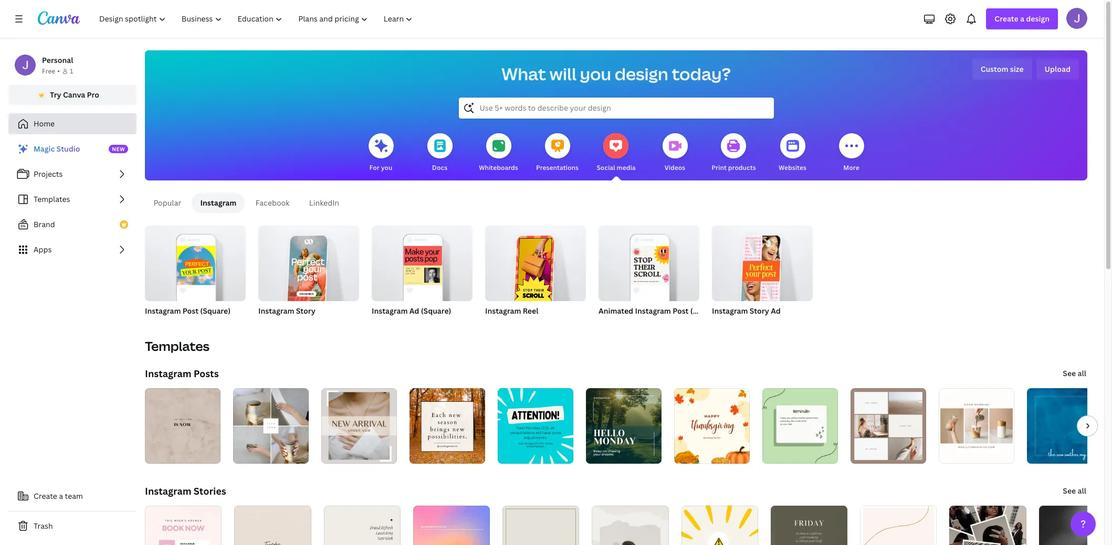 Task type: locate. For each thing, give the bounding box(es) containing it.
2 see all from the top
[[1063, 486, 1086, 496]]

2 story from the left
[[750, 306, 769, 316]]

websites button
[[779, 126, 807, 181]]

a up size
[[1020, 14, 1024, 24]]

facebook button
[[247, 193, 298, 213]]

0 horizontal spatial templates
[[34, 194, 70, 204]]

magic studio
[[34, 144, 80, 154]]

create inside dropdown button
[[995, 14, 1019, 24]]

videos
[[665, 163, 685, 172]]

will
[[550, 62, 576, 85]]

trash link
[[8, 516, 137, 537]]

1 horizontal spatial you
[[580, 62, 611, 85]]

0 horizontal spatial design
[[615, 62, 668, 85]]

magic
[[34, 144, 55, 154]]

size
[[1010, 64, 1024, 74]]

4 group from the left
[[485, 222, 586, 308]]

post
[[183, 306, 198, 316], [673, 306, 689, 316]]

1 horizontal spatial post
[[673, 306, 689, 316]]

create for create a team
[[34, 491, 57, 501]]

for you
[[369, 163, 392, 172]]

2 post from the left
[[673, 306, 689, 316]]

instagram for instagram stories
[[145, 485, 191, 498]]

1 horizontal spatial story
[[750, 306, 769, 316]]

canva
[[63, 90, 85, 100]]

0 horizontal spatial ad
[[409, 306, 419, 316]]

(square) inside group
[[690, 306, 721, 316]]

instagram button
[[192, 193, 245, 213]]

presentations button
[[536, 126, 579, 181]]

0 vertical spatial create
[[995, 14, 1019, 24]]

you right for
[[381, 163, 392, 172]]

•
[[57, 67, 60, 76]]

(square)
[[200, 306, 231, 316], [421, 306, 451, 316], [690, 306, 721, 316]]

docs button
[[427, 126, 452, 181]]

custom
[[981, 64, 1008, 74]]

instagram reel
[[485, 306, 538, 316]]

0 vertical spatial see all link
[[1062, 363, 1087, 384]]

1 see all link from the top
[[1062, 363, 1087, 384]]

all
[[1078, 369, 1086, 379], [1078, 486, 1086, 496]]

posts
[[194, 368, 219, 380]]

group inside animated instagram post (square) group
[[599, 222, 699, 301]]

create for create a design
[[995, 14, 1019, 24]]

instagram inside button
[[200, 198, 236, 208]]

instagram posts
[[145, 368, 219, 380]]

ad
[[409, 306, 419, 316], [771, 306, 781, 316]]

see
[[1063, 369, 1076, 379], [1063, 486, 1076, 496]]

create
[[995, 14, 1019, 24], [34, 491, 57, 501]]

1 horizontal spatial create
[[995, 14, 1019, 24]]

group
[[145, 222, 246, 301], [258, 222, 359, 308], [372, 222, 473, 301], [485, 222, 586, 308], [599, 222, 699, 301], [712, 222, 813, 308]]

templates
[[34, 194, 70, 204], [145, 338, 210, 355]]

social media
[[597, 163, 636, 172]]

create inside button
[[34, 491, 57, 501]]

group for instagram reel
[[485, 222, 586, 308]]

instagram post (square) group
[[145, 222, 246, 330]]

1 horizontal spatial ad
[[771, 306, 781, 316]]

a for design
[[1020, 14, 1024, 24]]

team
[[65, 491, 83, 501]]

None search field
[[459, 98, 774, 119]]

1 vertical spatial design
[[615, 62, 668, 85]]

what
[[502, 62, 546, 85]]

story for instagram story ad
[[750, 306, 769, 316]]

pro
[[87, 90, 99, 100]]

templates down projects
[[34, 194, 70, 204]]

see all link for stories
[[1062, 481, 1087, 502]]

6 group from the left
[[712, 222, 813, 308]]

whiteboards
[[479, 163, 518, 172]]

see for posts
[[1063, 369, 1076, 379]]

(square) inside group
[[200, 306, 231, 316]]

templates link
[[8, 189, 137, 210]]

instagram for instagram
[[200, 198, 236, 208]]

0 vertical spatial templates
[[34, 194, 70, 204]]

design up search "search box" at the top of the page
[[615, 62, 668, 85]]

animated instagram post (square) group
[[599, 222, 721, 330]]

3 group from the left
[[372, 222, 473, 301]]

you
[[580, 62, 611, 85], [381, 163, 392, 172]]

see all link
[[1062, 363, 1087, 384], [1062, 481, 1087, 502]]

try canva pro button
[[8, 85, 137, 105]]

1 vertical spatial a
[[59, 491, 63, 501]]

design
[[1026, 14, 1050, 24], [615, 62, 668, 85]]

0 horizontal spatial a
[[59, 491, 63, 501]]

a inside button
[[59, 491, 63, 501]]

1 see from the top
[[1063, 369, 1076, 379]]

(square) inside "group"
[[421, 306, 451, 316]]

templates up "instagram posts" "link"
[[145, 338, 210, 355]]

1 see all from the top
[[1063, 369, 1086, 379]]

1 post from the left
[[183, 306, 198, 316]]

all for instagram posts
[[1078, 369, 1086, 379]]

create a design
[[995, 14, 1050, 24]]

0 horizontal spatial create
[[34, 491, 57, 501]]

1 ad from the left
[[409, 306, 419, 316]]

1 vertical spatial see all link
[[1062, 481, 1087, 502]]

projects
[[34, 169, 63, 179]]

instagram story
[[258, 306, 315, 316]]

0 vertical spatial see all
[[1063, 369, 1086, 379]]

upload
[[1045, 64, 1071, 74]]

instagram
[[200, 198, 236, 208], [145, 306, 181, 316], [258, 306, 294, 316], [372, 306, 408, 316], [485, 306, 521, 316], [635, 306, 671, 316], [712, 306, 748, 316], [145, 368, 191, 380], [145, 485, 191, 498]]

see all
[[1063, 369, 1086, 379], [1063, 486, 1086, 496]]

design left jacob simon icon
[[1026, 14, 1050, 24]]

instagram for instagram reel
[[485, 306, 521, 316]]

1 all from the top
[[1078, 369, 1086, 379]]

products
[[728, 163, 756, 172]]

0 vertical spatial design
[[1026, 14, 1050, 24]]

linkedin button
[[300, 193, 348, 213]]

list
[[8, 139, 137, 260]]

jacob simon image
[[1066, 8, 1087, 29]]

media
[[617, 163, 636, 172]]

0 vertical spatial a
[[1020, 14, 1024, 24]]

2 see from the top
[[1063, 486, 1076, 496]]

1 (square) from the left
[[200, 306, 231, 316]]

instagram stories
[[145, 485, 226, 498]]

2 horizontal spatial (square)
[[690, 306, 721, 316]]

1 vertical spatial all
[[1078, 486, 1086, 496]]

animated instagram post (square)
[[599, 306, 721, 316]]

a
[[1020, 14, 1024, 24], [59, 491, 63, 501]]

linkedin
[[309, 198, 339, 208]]

(square) for instagram ad (square)
[[421, 306, 451, 316]]

facebook
[[256, 198, 289, 208]]

story
[[296, 306, 315, 316], [750, 306, 769, 316]]

brand
[[34, 219, 55, 229]]

0 horizontal spatial you
[[381, 163, 392, 172]]

0 horizontal spatial story
[[296, 306, 315, 316]]

create left team
[[34, 491, 57, 501]]

instagram reel group
[[485, 222, 586, 330]]

5 group from the left
[[599, 222, 699, 301]]

(square) for instagram post (square)
[[200, 306, 231, 316]]

a left team
[[59, 491, 63, 501]]

1 vertical spatial see
[[1063, 486, 1076, 496]]

new
[[112, 145, 125, 153]]

instagram stories link
[[145, 485, 226, 498]]

group for instagram story
[[258, 222, 359, 308]]

for you button
[[368, 126, 394, 181]]

0 vertical spatial all
[[1078, 369, 1086, 379]]

group for instagram story ad
[[712, 222, 813, 308]]

2 see all link from the top
[[1062, 481, 1087, 502]]

0 horizontal spatial post
[[183, 306, 198, 316]]

create a team button
[[8, 486, 137, 507]]

print products button
[[712, 126, 756, 181]]

1 vertical spatial you
[[381, 163, 392, 172]]

1
[[70, 67, 73, 76]]

1 vertical spatial see all
[[1063, 486, 1086, 496]]

group for instagram ad (square)
[[372, 222, 473, 301]]

create up custom size
[[995, 14, 1019, 24]]

story for instagram story
[[296, 306, 315, 316]]

popular
[[154, 198, 181, 208]]

websites
[[779, 163, 807, 172]]

personal
[[42, 55, 73, 65]]

1 horizontal spatial design
[[1026, 14, 1050, 24]]

0 horizontal spatial (square)
[[200, 306, 231, 316]]

1 horizontal spatial (square)
[[421, 306, 451, 316]]

1 vertical spatial create
[[34, 491, 57, 501]]

2 (square) from the left
[[421, 306, 451, 316]]

2 all from the top
[[1078, 486, 1086, 496]]

for
[[369, 163, 380, 172]]

0 vertical spatial you
[[580, 62, 611, 85]]

2 ad from the left
[[771, 306, 781, 316]]

group for instagram post (square)
[[145, 222, 246, 301]]

1 horizontal spatial templates
[[145, 338, 210, 355]]

instagram inside "group"
[[372, 306, 408, 316]]

trash
[[34, 521, 53, 531]]

try
[[50, 90, 61, 100]]

custom size
[[981, 64, 1024, 74]]

you right will
[[580, 62, 611, 85]]

0 vertical spatial see
[[1063, 369, 1076, 379]]

2 group from the left
[[258, 222, 359, 308]]

1 vertical spatial templates
[[145, 338, 210, 355]]

instagram story ad group
[[712, 222, 813, 330]]

1 story from the left
[[296, 306, 315, 316]]

instagram for instagram ad (square)
[[372, 306, 408, 316]]

ad inside group
[[771, 306, 781, 316]]

3 (square) from the left
[[690, 306, 721, 316]]

1 horizontal spatial a
[[1020, 14, 1024, 24]]

1 group from the left
[[145, 222, 246, 301]]

a inside dropdown button
[[1020, 14, 1024, 24]]



Task type: describe. For each thing, give the bounding box(es) containing it.
more
[[843, 163, 859, 172]]

top level navigation element
[[92, 8, 422, 29]]

docs
[[432, 163, 447, 172]]

ad inside "group"
[[409, 306, 419, 316]]

instagram for instagram posts
[[145, 368, 191, 380]]

apps link
[[8, 239, 137, 260]]

brand link
[[8, 214, 137, 235]]

create a team
[[34, 491, 83, 501]]

home link
[[8, 113, 137, 134]]

presentations
[[536, 163, 579, 172]]

a for team
[[59, 491, 63, 501]]

studio
[[57, 144, 80, 154]]

post inside group
[[673, 306, 689, 316]]

see all link for posts
[[1062, 363, 1087, 384]]

today?
[[672, 62, 731, 85]]

instagram story group
[[258, 222, 359, 330]]

more button
[[839, 126, 864, 181]]

list containing magic studio
[[8, 139, 137, 260]]

print
[[712, 163, 727, 172]]

projects link
[[8, 164, 137, 185]]

create a design button
[[986, 8, 1058, 29]]

custom size button
[[972, 59, 1032, 80]]

see for stories
[[1063, 486, 1076, 496]]

animated
[[599, 306, 633, 316]]

home
[[34, 119, 55, 129]]

videos button
[[662, 126, 688, 181]]

instagram post (square)
[[145, 306, 231, 316]]

group for animated instagram post (square)
[[599, 222, 699, 301]]

whiteboards button
[[479, 126, 518, 181]]

instagram for instagram story
[[258, 306, 294, 316]]

try canva pro
[[50, 90, 99, 100]]

apps
[[34, 245, 52, 255]]

free
[[42, 67, 55, 76]]

popular button
[[145, 193, 190, 213]]

instagram ad (square)
[[372, 306, 451, 316]]

what will you design today?
[[502, 62, 731, 85]]

reel
[[523, 306, 538, 316]]

see all for stories
[[1063, 486, 1086, 496]]

instagram posts link
[[145, 368, 219, 380]]

instagram ad (square) group
[[372, 222, 473, 330]]

see all for posts
[[1063, 369, 1086, 379]]

Search search field
[[480, 98, 753, 118]]

instagram story ad
[[712, 306, 781, 316]]

design inside dropdown button
[[1026, 14, 1050, 24]]

upload button
[[1036, 59, 1079, 80]]

post inside group
[[183, 306, 198, 316]]

instagram for instagram post (square)
[[145, 306, 181, 316]]

you inside for you button
[[381, 163, 392, 172]]

all for instagram stories
[[1078, 486, 1086, 496]]

social media button
[[597, 126, 636, 181]]

free •
[[42, 67, 60, 76]]

instagram for instagram story ad
[[712, 306, 748, 316]]

print products
[[712, 163, 756, 172]]

stories
[[194, 485, 226, 498]]

social
[[597, 163, 615, 172]]



Task type: vqa. For each thing, say whether or not it's contained in the screenshot.
Instagram Story group
yes



